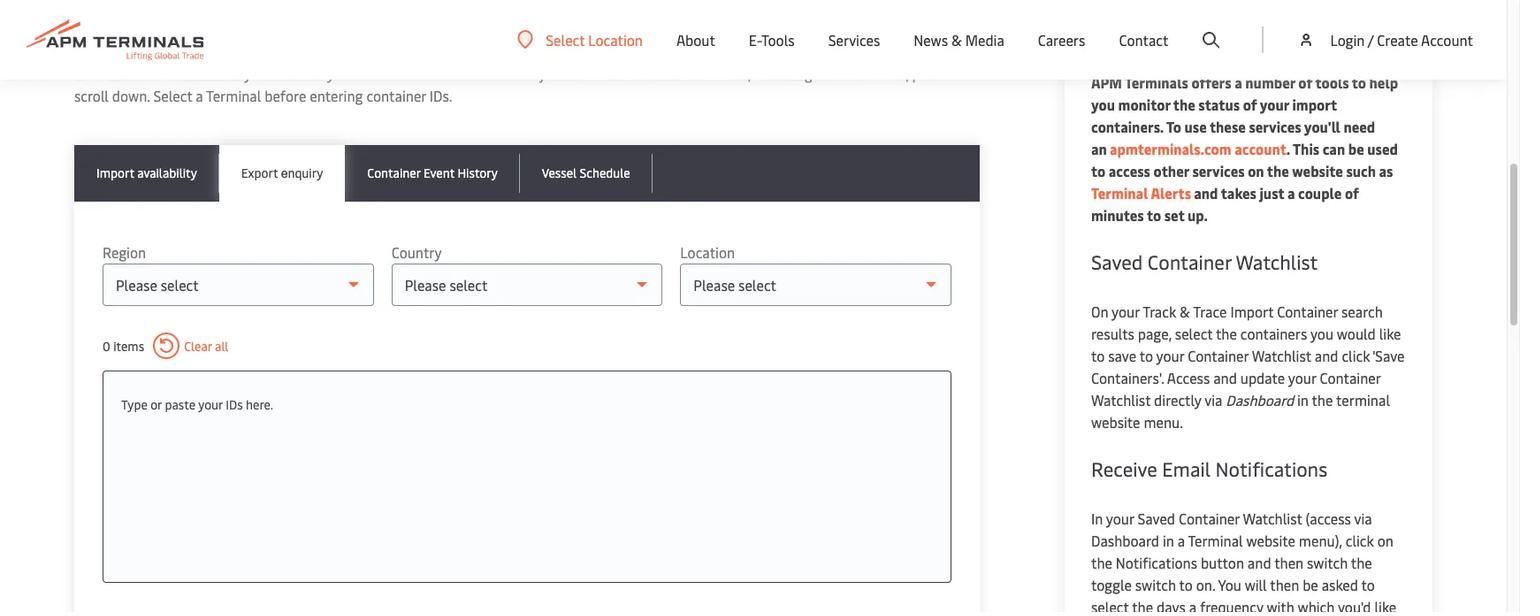 Task type: locate. For each thing, give the bounding box(es) containing it.
watchlist up update
[[1252, 346, 1312, 365]]

0 horizontal spatial other
[[651, 64, 685, 83]]

containers
[[359, 64, 426, 83], [1241, 324, 1308, 343]]

via down the access on the right bottom of page
[[1205, 390, 1223, 410]]

1 vertical spatial location
[[681, 242, 735, 262]]

the left days
[[1132, 597, 1154, 612]]

your up entering
[[327, 64, 355, 83]]

ids
[[226, 396, 243, 413]]

0 horizontal spatial containers
[[359, 64, 426, 83]]

0 horizontal spatial be
[[1303, 575, 1319, 594]]

1 horizontal spatial you
[[1092, 95, 1115, 114]]

ids.
[[430, 86, 452, 105]]

be down need at right
[[1349, 139, 1365, 158]]

your
[[327, 64, 355, 83], [1260, 95, 1290, 114], [1112, 302, 1140, 321], [1157, 346, 1185, 365], [1289, 368, 1317, 387], [198, 396, 223, 413], [1106, 509, 1135, 528]]

login / create account link
[[1298, 0, 1474, 80]]

1 vertical spatial in
[[1163, 531, 1175, 550]]

on down account
[[1248, 161, 1265, 180]]

1 vertical spatial you
[[1092, 95, 1115, 114]]

website
[[1293, 161, 1343, 180], [1092, 412, 1141, 432], [1247, 531, 1296, 550]]

region
[[103, 242, 146, 262]]

you
[[244, 64, 267, 83], [1092, 95, 1115, 114], [1311, 324, 1334, 343]]

to
[[1167, 117, 1182, 136]]

tool
[[172, 64, 197, 83]]

update
[[1241, 368, 1285, 387]]

switch up days
[[1136, 575, 1176, 594]]

website down containers'. at bottom right
[[1092, 412, 1141, 432]]

be
[[1349, 139, 1365, 158], [1303, 575, 1319, 594]]

notifications down in the terminal website menu.
[[1216, 456, 1328, 482]]

the up toggle
[[1092, 553, 1113, 572]]

terminals.
[[560, 64, 623, 83]]

our
[[496, 64, 517, 83]]

0 items
[[103, 337, 144, 354]]

1 vertical spatial terminal
[[1092, 183, 1149, 203]]

1 vertical spatial switch
[[1136, 575, 1176, 594]]

0 horizontal spatial select
[[153, 86, 192, 105]]

on right menu),
[[1378, 531, 1394, 550]]

just
[[1260, 183, 1285, 203]]

and up up.
[[1194, 183, 1218, 203]]

import left availability
[[96, 165, 134, 181]]

other up alerts
[[1154, 161, 1190, 180]]

container left event
[[367, 165, 421, 181]]

0 horizontal spatial you
[[244, 64, 267, 83]]

0 vertical spatial select
[[1175, 324, 1213, 343]]

import right trace
[[1231, 302, 1274, 321]]

saved
[[1092, 249, 1143, 275], [1138, 509, 1176, 528]]

tab list
[[74, 145, 980, 202]]

containers inside our global t&t tool allows you to check your containers located at our major terminals. for other terminals, including joint ventures, please scroll down. select a terminal before entering container ids.
[[359, 64, 426, 83]]

switch down menu),
[[1307, 553, 1348, 572]]

be up the which
[[1303, 575, 1319, 594]]

your right in
[[1106, 509, 1135, 528]]

1 horizontal spatial via
[[1355, 509, 1373, 528]]

select location
[[546, 30, 643, 49]]

of inside and takes just a couple of minutes to set up.
[[1345, 183, 1359, 203]]

1 vertical spatial select
[[1092, 597, 1129, 612]]

1 horizontal spatial in
[[1298, 390, 1309, 410]]

here.
[[246, 396, 273, 413]]

watchlist up menu),
[[1243, 509, 1303, 528]]

select down tool
[[153, 86, 192, 105]]

1 horizontal spatial services
[[1249, 117, 1302, 136]]

in left terminal
[[1298, 390, 1309, 410]]

container
[[367, 86, 426, 105]]

you inside the on your track & trace import container search results page, select the containers you would like to save to your container watchlist and click 'save containers'. access and update your container watchlist directly via
[[1311, 324, 1334, 343]]

an
[[1092, 139, 1107, 158]]

1 vertical spatial website
[[1092, 412, 1141, 432]]

you left would on the right bottom of page
[[1311, 324, 1334, 343]]

1 horizontal spatial other
[[1154, 161, 1190, 180]]

items
[[113, 337, 144, 354]]

0 horizontal spatial via
[[1205, 390, 1223, 410]]

search
[[1342, 302, 1383, 321]]

dashboard down in
[[1092, 531, 1160, 550]]

1 horizontal spatial terminal
[[1092, 183, 1149, 203]]

1 horizontal spatial be
[[1349, 139, 1365, 158]]

0 horizontal spatial on
[[1248, 161, 1265, 180]]

container
[[367, 165, 421, 181], [1148, 249, 1232, 275], [1277, 302, 1338, 321], [1188, 346, 1249, 365], [1320, 368, 1381, 387], [1179, 509, 1240, 528]]

select inside the on your track & trace import container search results page, select the containers you would like to save to your container watchlist and click 'save containers'. access and update your container watchlist directly via
[[1175, 324, 1213, 343]]

1 horizontal spatial switch
[[1307, 553, 1348, 572]]

website inside . this can be used to access other services on the website such as terminal alerts
[[1293, 161, 1343, 180]]

e-tools button
[[749, 0, 795, 80]]

services up the takes
[[1193, 161, 1245, 180]]

to down an at the top right
[[1092, 161, 1106, 180]]

you down apm on the top
[[1092, 95, 1115, 114]]

еnquiry
[[281, 165, 323, 181]]

all
[[215, 337, 229, 354]]

website inside the in your saved container watchlist (access via dashboard in a terminal website menu), click on the notifications button and then switch the toggle switch to on. you will then be asked to select the days a frequency with which you'd
[[1247, 531, 1296, 550]]

0 vertical spatial containers
[[359, 64, 426, 83]]

apmterminals.com
[[1110, 139, 1232, 158]]

via right (access
[[1355, 509, 1373, 528]]

import inside the on your track & trace import container search results page, select the containers you would like to save to your container watchlist and click 'save containers'. access and update your container watchlist directly via
[[1231, 302, 1274, 321]]

0 vertical spatial website
[[1293, 161, 1343, 180]]

0 vertical spatial you
[[244, 64, 267, 83]]

select down toggle
[[1092, 597, 1129, 612]]

0 vertical spatial select
[[546, 30, 585, 49]]

your down number
[[1260, 95, 1290, 114]]

1 vertical spatial select
[[153, 86, 192, 105]]

takes
[[1221, 183, 1257, 203]]

terminal down allows
[[206, 86, 261, 105]]

0 horizontal spatial switch
[[1136, 575, 1176, 594]]

/
[[1368, 30, 1374, 50]]

services up . at the top
[[1249, 117, 1302, 136]]

dashboard down update
[[1226, 390, 1294, 410]]

0 vertical spatial in
[[1298, 390, 1309, 410]]

container up button
[[1179, 509, 1240, 528]]

0 vertical spatial services
[[1249, 117, 1302, 136]]

1 horizontal spatial location
[[681, 242, 735, 262]]

website up couple
[[1293, 161, 1343, 180]]

containers'.
[[1092, 368, 1164, 387]]

of
[[266, 15, 289, 49], [1299, 73, 1313, 92], [1243, 95, 1257, 114], [1345, 183, 1359, 203]]

1 horizontal spatial select
[[1175, 324, 1213, 343]]

in up days
[[1163, 531, 1175, 550]]

to up before
[[271, 64, 284, 83]]

1 vertical spatial containers
[[1241, 324, 1308, 343]]

menu),
[[1299, 531, 1343, 550]]

1 vertical spatial dashboard
[[1092, 531, 1160, 550]]

tab list containing import availability
[[74, 145, 980, 202]]

0 vertical spatial on
[[1248, 161, 1265, 180]]

and
[[1194, 183, 1218, 203], [1315, 346, 1339, 365], [1214, 368, 1237, 387], [1248, 553, 1272, 572]]

in inside in the terminal website menu.
[[1298, 390, 1309, 410]]

you'll
[[1305, 117, 1341, 136]]

the left terminal
[[1312, 390, 1333, 410]]

terminal inside the in your saved container watchlist (access via dashboard in a terminal website menu), click on the notifications button and then switch the toggle switch to on. you will then be asked to select the days a frequency with which you'd
[[1188, 531, 1243, 550]]

2 horizontal spatial you
[[1311, 324, 1334, 343]]

container up the access on the right bottom of page
[[1188, 346, 1249, 365]]

2 vertical spatial you
[[1311, 324, 1334, 343]]

then up with
[[1270, 575, 1300, 594]]

1 vertical spatial notifications
[[1116, 553, 1198, 572]]

export еnquiry
[[241, 165, 323, 181]]

to left help
[[1352, 73, 1367, 92]]

terminals,
[[688, 64, 751, 83]]

then down menu),
[[1275, 553, 1304, 572]]

terminal up button
[[1188, 531, 1243, 550]]

saved down minutes
[[1092, 249, 1143, 275]]

a down tool
[[196, 86, 203, 105]]

the up the just
[[1267, 161, 1290, 180]]

trace
[[1194, 302, 1227, 321]]

other right for
[[651, 64, 685, 83]]

import inside button
[[96, 165, 134, 181]]

standards
[[151, 15, 259, 49]]

container inside button
[[367, 165, 421, 181]]

0 horizontal spatial in
[[1163, 531, 1175, 550]]

in
[[1298, 390, 1309, 410], [1163, 531, 1175, 550]]

watchlist down containers'. at bottom right
[[1092, 390, 1151, 410]]

minutes
[[1092, 205, 1144, 225]]

set
[[1165, 205, 1185, 225]]

you inside apm terminals offers a number of tools to help you monitor the status of your import containers. to use these services you'll need an
[[1092, 95, 1115, 114]]

via
[[1205, 390, 1223, 410], [1355, 509, 1373, 528]]

page,
[[1138, 324, 1172, 343]]

the down trace
[[1216, 324, 1237, 343]]

you right allows
[[244, 64, 267, 83]]

terminal
[[1337, 390, 1391, 410]]

1 vertical spatial click
[[1346, 531, 1374, 550]]

0 horizontal spatial notifications
[[1116, 553, 1198, 572]]

containers up update
[[1241, 324, 1308, 343]]

0 vertical spatial be
[[1349, 139, 1365, 158]]

to inside . this can be used to access other services on the website such as terminal alerts
[[1092, 161, 1106, 180]]

located
[[429, 64, 476, 83]]

website up will
[[1247, 531, 1296, 550]]

watchlist down the just
[[1236, 249, 1318, 275]]

1 horizontal spatial containers
[[1241, 324, 1308, 343]]

1 horizontal spatial import
[[1231, 302, 1274, 321]]

these
[[1210, 117, 1246, 136]]

other inside . this can be used to access other services on the website such as terminal alerts
[[1154, 161, 1190, 180]]

0 vertical spatial via
[[1205, 390, 1223, 410]]

select up terminals.
[[546, 30, 585, 49]]

to left set
[[1147, 205, 1162, 225]]

email
[[1163, 456, 1211, 482]]

the inside apm terminals offers a number of tools to help you monitor the status of your import containers. to use these services you'll need an
[[1174, 95, 1196, 114]]

select down &
[[1175, 324, 1213, 343]]

the up to
[[1174, 95, 1196, 114]]

switch
[[1307, 553, 1348, 572], [1136, 575, 1176, 594]]

to left save
[[1092, 346, 1105, 365]]

please
[[912, 64, 954, 83]]

couple
[[1299, 183, 1342, 203]]

1 vertical spatial via
[[1355, 509, 1373, 528]]

None text field
[[121, 389, 933, 421]]

a right the just
[[1288, 183, 1295, 203]]

watchlist
[[1236, 249, 1318, 275], [1252, 346, 1312, 365], [1092, 390, 1151, 410], [1243, 509, 1303, 528]]

receive email notifications
[[1092, 456, 1328, 482]]

on
[[1248, 161, 1265, 180], [1378, 531, 1394, 550]]

the
[[1174, 95, 1196, 114], [1267, 161, 1290, 180], [1216, 324, 1237, 343], [1312, 390, 1333, 410], [1092, 553, 1113, 572], [1351, 553, 1373, 572], [1132, 597, 1154, 612]]

1 vertical spatial services
[[1193, 161, 1245, 180]]

0 vertical spatial location
[[588, 30, 643, 49]]

1 horizontal spatial notifications
[[1216, 456, 1328, 482]]

0 horizontal spatial dashboard
[[1092, 531, 1160, 550]]

0 vertical spatial terminal
[[206, 86, 261, 105]]

1 vertical spatial on
[[1378, 531, 1394, 550]]

0 vertical spatial notifications
[[1216, 456, 1328, 482]]

2 vertical spatial terminal
[[1188, 531, 1243, 550]]

of down the such
[[1345, 183, 1359, 203]]

track
[[1143, 302, 1177, 321]]

your inside apm terminals offers a number of tools to help you monitor the status of your import containers. to use these services you'll need an
[[1260, 95, 1290, 114]]

and inside the in your saved container watchlist (access via dashboard in a terminal website menu), click on the notifications button and then switch the toggle switch to on. you will then be asked to select the days a frequency with which you'd
[[1248, 553, 1272, 572]]

click down would on the right bottom of page
[[1342, 346, 1371, 365]]

terminal up minutes
[[1092, 183, 1149, 203]]

of up check
[[266, 15, 289, 49]]

you inside our global t&t tool allows you to check your containers located at our major terminals. for other terminals, including joint ventures, please scroll down. select a terminal before entering container ids.
[[244, 64, 267, 83]]

notifications inside the in your saved container watchlist (access via dashboard in a terminal website menu), click on the notifications button and then switch the toggle switch to on. you will then be asked to select the days a frequency with which you'd
[[1116, 553, 1198, 572]]

monitor
[[1119, 95, 1171, 114]]

before
[[265, 86, 306, 105]]

number
[[1246, 73, 1296, 92]]

click down (access
[[1346, 531, 1374, 550]]

0 vertical spatial click
[[1342, 346, 1371, 365]]

containers up container
[[359, 64, 426, 83]]

0 vertical spatial other
[[651, 64, 685, 83]]

the inside the on your track & trace import container search results page, select the containers you would like to save to your container watchlist and click 'save containers'. access and update your container watchlist directly via
[[1216, 324, 1237, 343]]

0 horizontal spatial select
[[1092, 597, 1129, 612]]

select inside the in your saved container watchlist (access via dashboard in a terminal website menu), click on the notifications button and then switch the toggle switch to on. you will then be asked to select the days a frequency with which you'd
[[1092, 597, 1129, 612]]

1 horizontal spatial on
[[1378, 531, 1394, 550]]

other
[[651, 64, 685, 83], [1154, 161, 1190, 180]]

terminal
[[206, 86, 261, 105], [1092, 183, 1149, 203], [1188, 531, 1243, 550]]

notifications up days
[[1116, 553, 1198, 572]]

1 vertical spatial import
[[1231, 302, 1274, 321]]

select inside our global t&t tool allows you to check your containers located at our major terminals. for other terminals, including joint ventures, please scroll down. select a terminal before entering container ids.
[[153, 86, 192, 105]]

watchlist inside the in your saved container watchlist (access via dashboard in a terminal website menu), click on the notifications button and then switch the toggle switch to on. you will then be asked to select the days a frequency with which you'd
[[1243, 509, 1303, 528]]

type
[[121, 396, 148, 413]]

and up will
[[1248, 553, 1272, 572]]

asked
[[1322, 575, 1359, 594]]

your left ids
[[198, 396, 223, 413]]

2 horizontal spatial terminal
[[1188, 531, 1243, 550]]

services
[[1249, 117, 1302, 136], [1193, 161, 1245, 180]]

via inside the in your saved container watchlist (access via dashboard in a terminal website menu), click on the notifications button and then switch the toggle switch to on. you will then be asked to select the days a frequency with which you'd
[[1355, 509, 1373, 528]]

container event history button
[[345, 145, 520, 202]]

containers.
[[1092, 117, 1164, 136]]

select
[[546, 30, 585, 49], [153, 86, 192, 105]]

0 horizontal spatial import
[[96, 165, 134, 181]]

1 vertical spatial saved
[[1138, 509, 1176, 528]]

click inside the on your track & trace import container search results page, select the containers you would like to save to your container watchlist and click 'save containers'. access and update your container watchlist directly via
[[1342, 346, 1371, 365]]

1 vertical spatial other
[[1154, 161, 1190, 180]]

terminal inside our global t&t tool allows you to check your containers located at our major terminals. for other terminals, including joint ventures, please scroll down. select a terminal before entering container ids.
[[206, 86, 261, 105]]

to inside our global t&t tool allows you to check your containers located at our major terminals. for other terminals, including joint ventures, please scroll down. select a terminal before entering container ids.
[[271, 64, 284, 83]]

0 vertical spatial import
[[96, 165, 134, 181]]

2 vertical spatial website
[[1247, 531, 1296, 550]]

the up asked
[[1351, 553, 1373, 572]]

0 horizontal spatial terminal
[[206, 86, 261, 105]]

a
[[1235, 73, 1243, 92], [196, 86, 203, 105], [1288, 183, 1295, 203], [1178, 531, 1185, 550], [1189, 597, 1197, 612]]

vessel
[[542, 165, 577, 181]]

saved down email
[[1138, 509, 1176, 528]]

history
[[458, 165, 498, 181]]

1 horizontal spatial dashboard
[[1226, 390, 1294, 410]]

0 horizontal spatial services
[[1193, 161, 1245, 180]]

saved inside the in your saved container watchlist (access via dashboard in a terminal website menu), click on the notifications button and then switch the toggle switch to on. you will then be asked to select the days a frequency with which you'd
[[1138, 509, 1176, 528]]

major
[[520, 64, 557, 83]]

and up in the terminal website menu.
[[1214, 368, 1237, 387]]

1 horizontal spatial select
[[546, 30, 585, 49]]

a right offers
[[1235, 73, 1243, 92]]

1 vertical spatial be
[[1303, 575, 1319, 594]]



Task type: describe. For each thing, give the bounding box(es) containing it.
button
[[1201, 553, 1245, 572]]

and down would on the right bottom of page
[[1315, 346, 1339, 365]]

e-tools
[[749, 30, 795, 50]]

your inside the in your saved container watchlist (access via dashboard in a terminal website menu), click on the notifications button and then switch the toggle switch to on. you will then be asked to select the days a frequency with which you'd
[[1106, 509, 1135, 528]]

account
[[1422, 30, 1474, 50]]

need
[[1344, 117, 1376, 136]]

container up would on the right bottom of page
[[1277, 302, 1338, 321]]

a inside and takes just a couple of minutes to set up.
[[1288, 183, 1295, 203]]

to up you'd
[[1362, 575, 1375, 594]]

lifting standards of connectivity
[[74, 15, 428, 49]]

0 vertical spatial saved
[[1092, 249, 1143, 275]]

type or paste your ids here.
[[121, 396, 273, 413]]

.
[[1287, 139, 1290, 158]]

entering
[[310, 86, 363, 105]]

personalised
[[1092, 11, 1231, 45]]

the inside . this can be used to access other services on the website such as terminal alerts
[[1267, 161, 1290, 180]]

1 vertical spatial then
[[1270, 575, 1300, 594]]

apmterminals.com account
[[1107, 139, 1287, 158]]

vessel schedule button
[[520, 145, 653, 202]]

to down page,
[[1140, 346, 1153, 365]]

to inside and takes just a couple of minutes to set up.
[[1147, 205, 1162, 225]]

import
[[1293, 95, 1337, 114]]

apmterminals.com account link
[[1107, 139, 1287, 158]]

a inside our global t&t tool allows you to check your containers located at our major terminals. for other terminals, including joint ventures, please scroll down. select a terminal before entering container ids.
[[196, 86, 203, 105]]

be inside . this can be used to access other services on the website such as terminal alerts
[[1349, 139, 1365, 158]]

containers inside the on your track & trace import container search results page, select the containers you would like to save to your container watchlist and click 'save containers'. access and update your container watchlist directly via
[[1241, 324, 1308, 343]]

and inside and takes just a couple of minutes to set up.
[[1194, 183, 1218, 203]]

country
[[392, 242, 442, 262]]

can
[[1323, 139, 1346, 158]]

terminal inside . this can be used to access other services on the website such as terminal alerts
[[1092, 183, 1149, 203]]

via inside the on your track & trace import container search results page, select the containers you would like to save to your container watchlist and click 'save containers'. access and update your container watchlist directly via
[[1205, 390, 1223, 410]]

availability
[[137, 165, 197, 181]]

allows
[[201, 64, 241, 83]]

saved container watchlist
[[1092, 249, 1318, 275]]

your inside our global t&t tool allows you to check your containers located at our major terminals. for other terminals, including joint ventures, please scroll down. select a terminal before entering container ids.
[[327, 64, 355, 83]]

and takes just a couple of minutes to set up.
[[1092, 183, 1359, 225]]

click inside the in your saved container watchlist (access via dashboard in a terminal website menu), click on the notifications button and then switch the toggle switch to on. you will then be asked to select the days a frequency with which you'd
[[1346, 531, 1374, 550]]

select location button
[[518, 30, 643, 49]]

(access
[[1306, 509, 1352, 528]]

in inside the in your saved container watchlist (access via dashboard in a terminal website menu), click on the notifications button and then switch the toggle switch to on. you will then be asked to select the days a frequency with which you'd
[[1163, 531, 1175, 550]]

of up import
[[1299, 73, 1313, 92]]

website for this
[[1293, 161, 1343, 180]]

paste
[[165, 396, 196, 413]]

menu.
[[1144, 412, 1183, 432]]

container inside the in your saved container watchlist (access via dashboard in a terminal website menu), click on the notifications button and then switch the toggle switch to on. you will then be asked to select the days a frequency with which you'd
[[1179, 509, 1240, 528]]

a inside apm terminals offers a number of tools to help you monitor the status of your import containers. to use these services you'll need an
[[1235, 73, 1243, 92]]

dashboard inside the in your saved container watchlist (access via dashboard in a terminal website menu), click on the notifications button and then switch the toggle switch to on. you will then be asked to select the days a frequency with which you'd
[[1092, 531, 1160, 550]]

ventures,
[[850, 64, 909, 83]]

0 vertical spatial switch
[[1307, 553, 1348, 572]]

personalised services
[[1092, 11, 1327, 45]]

clear all button
[[153, 333, 229, 359]]

import availability button
[[74, 145, 219, 202]]

export
[[241, 165, 278, 181]]

at
[[480, 64, 492, 83]]

t&t
[[144, 64, 168, 83]]

our
[[74, 64, 97, 83]]

login / create account
[[1331, 30, 1474, 50]]

toggle
[[1092, 575, 1132, 594]]

which
[[1298, 597, 1335, 612]]

be inside the in your saved container watchlist (access via dashboard in a terminal website menu), click on the notifications button and then switch the toggle switch to on. you will then be asked to select the days a frequency with which you'd
[[1303, 575, 1319, 594]]

terminals
[[1125, 73, 1189, 92]]

container event history
[[367, 165, 498, 181]]

export еnquiry button
[[219, 145, 345, 202]]

this
[[1293, 139, 1320, 158]]

in the terminal website menu.
[[1092, 390, 1391, 432]]

joint
[[816, 64, 847, 83]]

your down page,
[[1157, 346, 1185, 365]]

receive
[[1092, 456, 1158, 482]]

in your saved container watchlist (access via dashboard in a terminal website menu), click on the notifications button and then switch the toggle switch to on. you will then be asked to select the days a frequency with which you'd 
[[1092, 509, 1397, 612]]

connectivity
[[295, 15, 428, 49]]

in
[[1092, 509, 1103, 528]]

services
[[1237, 11, 1327, 45]]

your right update
[[1289, 368, 1317, 387]]

lifting
[[74, 15, 145, 49]]

schedule
[[580, 165, 630, 181]]

a up days
[[1178, 531, 1185, 550]]

0 horizontal spatial location
[[588, 30, 643, 49]]

on inside . this can be used to access other services on the website such as terminal alerts
[[1248, 161, 1265, 180]]

a right days
[[1189, 597, 1197, 612]]

services inside . this can be used to access other services on the website such as terminal alerts
[[1193, 161, 1245, 180]]

clear
[[184, 337, 212, 354]]

tools
[[1316, 73, 1349, 92]]

event
[[424, 165, 455, 181]]

container down up.
[[1148, 249, 1232, 275]]

on
[[1092, 302, 1109, 321]]

&
[[1180, 302, 1191, 321]]

account
[[1235, 139, 1287, 158]]

other inside our global t&t tool allows you to check your containers located at our major terminals. for other terminals, including joint ventures, please scroll down. select a terminal before entering container ids.
[[651, 64, 685, 83]]

website for your
[[1247, 531, 1296, 550]]

to left on.
[[1180, 575, 1193, 594]]

down.
[[112, 86, 150, 105]]

website inside in the terminal website menu.
[[1092, 412, 1141, 432]]

0 vertical spatial dashboard
[[1226, 390, 1294, 410]]

our global t&t tool allows you to check your containers located at our major terminals. for other terminals, including joint ventures, please scroll down. select a terminal before entering container ids.
[[74, 64, 954, 105]]

container up terminal
[[1320, 368, 1381, 387]]

like
[[1380, 324, 1402, 343]]

your up results
[[1112, 302, 1140, 321]]

use
[[1185, 117, 1207, 136]]

0 vertical spatial then
[[1275, 553, 1304, 572]]

the inside in the terminal website menu.
[[1312, 390, 1333, 410]]

of down number
[[1243, 95, 1257, 114]]

including
[[755, 64, 813, 83]]

would
[[1337, 324, 1376, 343]]

e-
[[749, 30, 762, 50]]

access
[[1109, 161, 1151, 180]]

services inside apm terminals offers a number of tools to help you monitor the status of your import containers. to use these services you'll need an
[[1249, 117, 1302, 136]]

days
[[1157, 597, 1186, 612]]

will
[[1245, 575, 1267, 594]]

access
[[1167, 368, 1210, 387]]

results
[[1092, 324, 1135, 343]]

you
[[1219, 575, 1242, 594]]

0
[[103, 337, 110, 354]]

help
[[1370, 73, 1399, 92]]

. this can be used to access other services on the website such as terminal alerts
[[1092, 139, 1398, 203]]

create
[[1378, 30, 1418, 50]]

to inside apm terminals offers a number of tools to help you monitor the status of your import containers. to use these services you'll need an
[[1352, 73, 1367, 92]]

on inside the in your saved container watchlist (access via dashboard in a terminal website menu), click on the notifications button and then switch the toggle switch to on. you will then be asked to select the days a frequency with which you'd
[[1378, 531, 1394, 550]]

as
[[1380, 161, 1394, 180]]

status
[[1199, 95, 1240, 114]]



Task type: vqa. For each thing, say whether or not it's contained in the screenshot.
los angeles link
no



